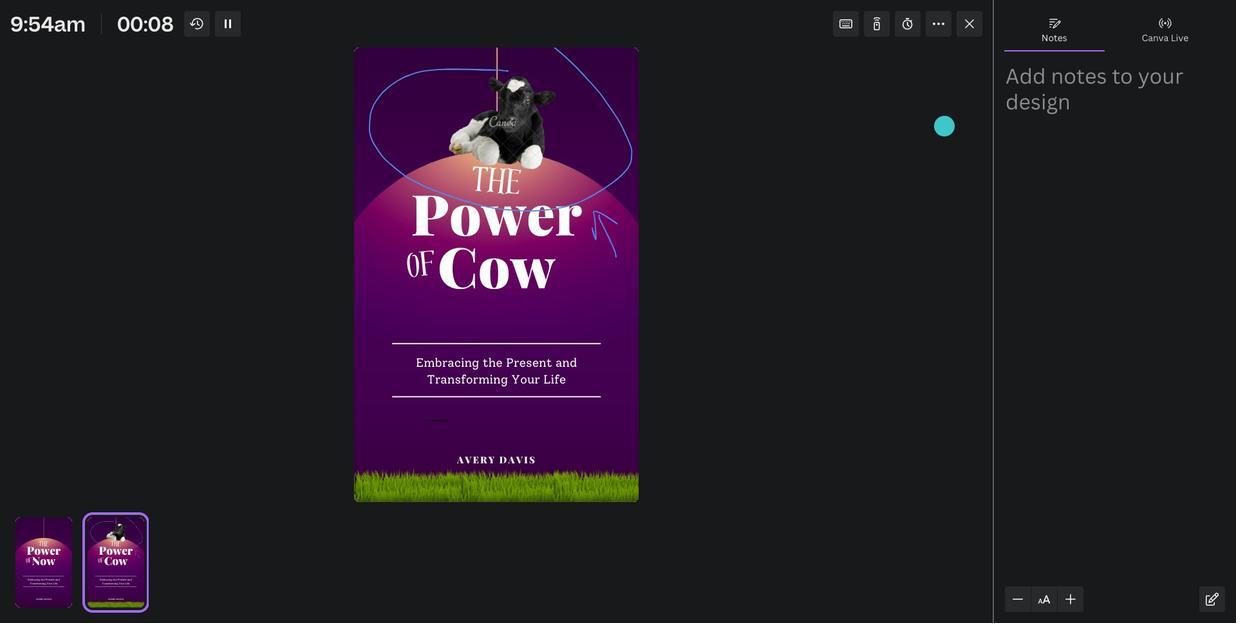 Task type: locate. For each thing, give the bounding box(es) containing it.
embracing the present and transforming your life
[[416, 356, 577, 387], [28, 579, 60, 585], [100, 579, 132, 585]]

power cow
[[411, 175, 582, 303], [99, 543, 133, 568]]

2 horizontal spatial avery davis
[[457, 453, 536, 466]]

canva left live
[[1142, 32, 1169, 44]]

5.0s button
[[505, 42, 549, 62]]

1 horizontal spatial serif
[[431, 418, 438, 423]]

get canva pro
[[1010, 12, 1072, 24]]

0 vertical spatial serif
[[431, 418, 438, 423]]

davis
[[499, 453, 536, 466], [44, 598, 52, 601], [116, 598, 124, 601]]

present
[[506, 356, 552, 370], [46, 579, 55, 582], [117, 579, 127, 582]]

1 vertical spatial cow
[[104, 553, 127, 568]]

magic
[[155, 12, 181, 24]]

0 vertical spatial power cow
[[411, 175, 582, 303]]

0 horizontal spatial davis
[[44, 598, 52, 601]]

main menu bar
[[0, 0, 1236, 37]]

2 of the from the left
[[97, 539, 121, 567]]

avery davis
[[457, 453, 536, 466], [36, 598, 52, 601], [108, 598, 124, 601]]

1 horizontal spatial your
[[119, 582, 124, 585]]

canva live
[[1142, 32, 1189, 44]]

cow
[[437, 228, 555, 303], [104, 553, 127, 568]]

1 vertical spatial dm serif display
[[102, 591, 106, 592]]

and
[[555, 356, 577, 370], [55, 579, 60, 582], [127, 579, 132, 582]]

2 horizontal spatial and
[[555, 356, 577, 370]]

0 horizontal spatial of
[[25, 556, 32, 567]]

1 horizontal spatial of the
[[97, 539, 121, 567]]

0 vertical spatial canva
[[1028, 12, 1055, 24]]

0 vertical spatial cow
[[437, 228, 555, 303]]

embracing
[[416, 356, 479, 370], [28, 579, 40, 582], [100, 579, 112, 582]]

1 horizontal spatial canva
[[1142, 32, 1169, 44]]

the
[[469, 154, 523, 215], [483, 356, 503, 370], [38, 539, 49, 551], [110, 539, 121, 551], [41, 579, 45, 582], [113, 579, 117, 582]]

of
[[405, 239, 439, 298], [25, 556, 32, 567], [97, 556, 104, 567]]

power now
[[27, 543, 61, 568]]

serif
[[431, 418, 438, 423], [103, 591, 104, 592]]

1 horizontal spatial davis
[[116, 598, 124, 601]]

0 horizontal spatial of the
[[25, 539, 49, 567]]

home link
[[41, 5, 88, 31]]

1 horizontal spatial life
[[125, 582, 129, 585]]

live
[[1171, 32, 1189, 44]]

2 horizontal spatial power
[[411, 175, 582, 250]]

0 horizontal spatial power cow
[[99, 543, 133, 568]]

0 horizontal spatial and
[[55, 579, 60, 582]]

2 horizontal spatial life
[[543, 373, 566, 387]]

avery
[[457, 453, 496, 466], [36, 598, 44, 601], [108, 598, 115, 601]]

1 of the from the left
[[25, 539, 49, 567]]

of the
[[25, 539, 49, 567], [97, 539, 121, 567]]

1 horizontal spatial of
[[97, 556, 104, 567]]

0 horizontal spatial embracing
[[28, 579, 40, 582]]

get canva pro button
[[988, 5, 1082, 31]]

0 vertical spatial dm serif display
[[426, 418, 449, 423]]

1 vertical spatial canva
[[1142, 32, 1169, 44]]

0 horizontal spatial canva
[[1028, 12, 1055, 24]]

1 horizontal spatial avery davis
[[108, 598, 124, 601]]

0 horizontal spatial dm serif display
[[102, 591, 106, 592]]

power
[[411, 175, 582, 250], [27, 543, 61, 558], [99, 543, 133, 558]]

0 vertical spatial display
[[438, 418, 449, 423]]

canva
[[1028, 12, 1055, 24], [1142, 32, 1169, 44]]

1 horizontal spatial display
[[438, 418, 449, 423]]

1 horizontal spatial cow
[[437, 228, 555, 303]]

1 vertical spatial serif
[[103, 591, 104, 592]]

display
[[438, 418, 449, 423], [104, 591, 106, 592]]

Presenter notes. text field
[[1006, 63, 1225, 140]]

canva live button
[[1105, 10, 1226, 50]]

1 horizontal spatial embracing
[[100, 579, 112, 582]]

flip button
[[341, 42, 368, 62]]

2 horizontal spatial transforming
[[427, 373, 508, 387]]

pro
[[1057, 12, 1072, 24]]

0 horizontal spatial display
[[104, 591, 106, 592]]

dm serif display
[[426, 418, 449, 423], [102, 591, 106, 592]]

0 horizontal spatial serif
[[103, 591, 104, 592]]

dm
[[426, 418, 430, 423], [102, 591, 102, 592]]

transforming
[[427, 373, 508, 387], [30, 582, 46, 585], [102, 582, 118, 585]]

1 horizontal spatial power
[[99, 543, 133, 558]]

0 horizontal spatial transforming
[[30, 582, 46, 585]]

your
[[511, 373, 540, 387], [47, 582, 52, 585], [119, 582, 124, 585]]

canva left pro
[[1028, 12, 1055, 24]]

9:54am
[[10, 10, 86, 37]]

0 vertical spatial dm
[[426, 418, 430, 423]]

life
[[543, 373, 566, 387], [53, 582, 57, 585], [125, 582, 129, 585]]

2 horizontal spatial embracing
[[416, 356, 479, 370]]

1 vertical spatial dm
[[102, 591, 102, 592]]

2 horizontal spatial present
[[506, 356, 552, 370]]

magic switch button
[[135, 5, 223, 31]]

now
[[32, 553, 55, 568]]

0 horizontal spatial embracing the present and transforming your life
[[28, 579, 60, 585]]



Task type: describe. For each thing, give the bounding box(es) containing it.
flip
[[346, 46, 362, 58]]

canva inside button
[[1142, 32, 1169, 44]]

get
[[1010, 12, 1025, 24]]

2 horizontal spatial of
[[405, 239, 439, 298]]

1 horizontal spatial avery
[[108, 598, 115, 601]]

2 horizontal spatial your
[[511, 373, 540, 387]]

0 horizontal spatial dm
[[102, 591, 102, 592]]

00:08
[[117, 10, 174, 37]]

0 horizontal spatial cow
[[104, 553, 127, 568]]

0 horizontal spatial power
[[27, 543, 61, 558]]

1 horizontal spatial power cow
[[411, 175, 582, 303]]

home
[[52, 12, 78, 24]]

0 horizontal spatial your
[[47, 582, 52, 585]]

1 horizontal spatial dm serif display
[[426, 418, 449, 423]]

0 horizontal spatial present
[[46, 579, 55, 582]]

notes button
[[1004, 10, 1105, 50]]

2 horizontal spatial embracing the present and transforming your life
[[416, 356, 577, 387]]

0 horizontal spatial avery davis
[[36, 598, 52, 601]]

Design title text field
[[766, 5, 983, 31]]

1 vertical spatial power cow
[[99, 543, 133, 568]]

2 horizontal spatial davis
[[499, 453, 536, 466]]

1 horizontal spatial transforming
[[102, 582, 118, 585]]

0 horizontal spatial avery
[[36, 598, 44, 601]]

1 horizontal spatial embracing the present and transforming your life
[[100, 579, 132, 585]]

switch
[[183, 12, 213, 24]]

side panel tab list
[[5, 412, 41, 413]]

0 horizontal spatial life
[[53, 582, 57, 585]]

1 horizontal spatial dm
[[426, 418, 430, 423]]

notes
[[1042, 32, 1067, 44]]

1 horizontal spatial and
[[127, 579, 132, 582]]

5.0s
[[526, 46, 544, 58]]

1 vertical spatial display
[[104, 591, 106, 592]]

1 horizontal spatial present
[[117, 579, 127, 582]]

canva inside button
[[1028, 12, 1055, 24]]

magic switch
[[155, 12, 213, 24]]

2 horizontal spatial avery
[[457, 453, 496, 466]]



Task type: vqa. For each thing, say whether or not it's contained in the screenshot.
the "to"
no



